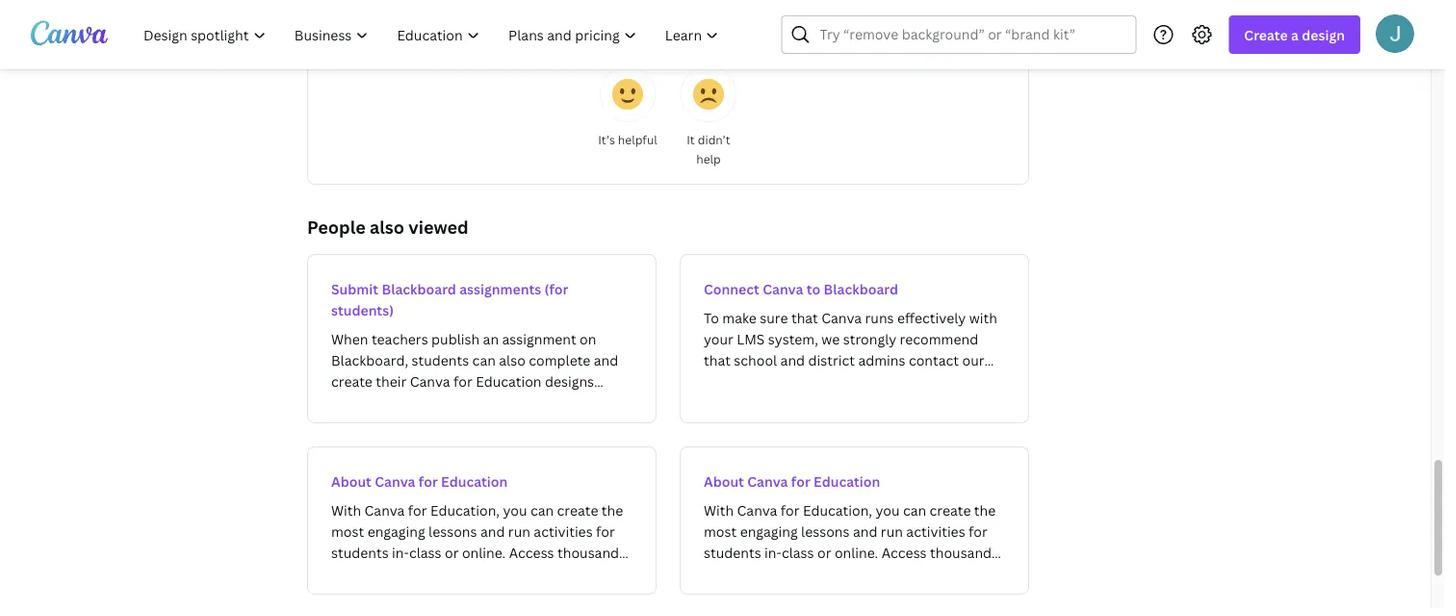 Task type: locate. For each thing, give the bounding box(es) containing it.
1 horizontal spatial for
[[791, 472, 811, 491]]

0 horizontal spatial education
[[441, 472, 508, 491]]

submit blackboard assignments (for students) link
[[307, 254, 657, 424]]

also
[[370, 215, 404, 239]]

about
[[331, 472, 372, 491], [704, 472, 744, 491]]

create a design button
[[1229, 15, 1361, 54]]

submit
[[331, 280, 378, 298]]

0 horizontal spatial about
[[331, 472, 372, 491]]

blackboard up students) at the left of the page
[[382, 280, 456, 298]]

viewed
[[408, 215, 469, 239]]

2 for from the left
[[791, 472, 811, 491]]

about canva for education
[[331, 472, 508, 491], [704, 472, 880, 491]]

education
[[441, 472, 508, 491], [814, 472, 880, 491]]

2 about canva for education from the left
[[704, 472, 880, 491]]

people also viewed
[[307, 215, 469, 239]]

1 about canva for education from the left
[[331, 472, 508, 491]]

0 horizontal spatial about canva for education
[[331, 472, 508, 491]]

assignments
[[459, 280, 541, 298]]

blackboard
[[382, 280, 456, 298], [824, 280, 898, 298]]

1 blackboard from the left
[[382, 280, 456, 298]]

create a design
[[1244, 26, 1345, 44]]

1 horizontal spatial about
[[704, 472, 744, 491]]

canva for second about canva for education link from left
[[747, 472, 788, 491]]

about canva for education link
[[307, 447, 657, 595], [680, 447, 1029, 595]]

education for second about canva for education link from left
[[814, 472, 880, 491]]

0 horizontal spatial for
[[419, 472, 438, 491]]

1 horizontal spatial about canva for education
[[704, 472, 880, 491]]

blackboard right to
[[824, 280, 898, 298]]

1 horizontal spatial blackboard
[[824, 280, 898, 298]]

canva
[[763, 280, 803, 298], [375, 472, 415, 491], [747, 472, 788, 491]]

about canva for education for second about canva for education link from the right
[[331, 472, 508, 491]]

2 education from the left
[[814, 472, 880, 491]]

a
[[1291, 26, 1299, 44]]

submit blackboard assignments (for students)
[[331, 280, 568, 319]]

2 about canva for education link from the left
[[680, 447, 1029, 595]]

1 horizontal spatial about canva for education link
[[680, 447, 1029, 595]]

0 horizontal spatial about canva for education link
[[307, 447, 657, 595]]

🙂 image
[[612, 79, 643, 110]]

Try "remove background" or "brand kit" search field
[[820, 16, 1124, 53]]

2 about from the left
[[704, 472, 744, 491]]

😔 image
[[693, 79, 724, 110]]

1 for from the left
[[419, 472, 438, 491]]

it's helpful
[[598, 131, 657, 147]]

1 horizontal spatial education
[[814, 472, 880, 491]]

help
[[696, 151, 721, 167]]

0 horizontal spatial blackboard
[[382, 280, 456, 298]]

john smith image
[[1376, 14, 1414, 53]]

1 about from the left
[[331, 472, 372, 491]]

1 education from the left
[[441, 472, 508, 491]]

for
[[419, 472, 438, 491], [791, 472, 811, 491]]



Task type: vqa. For each thing, say whether or not it's contained in the screenshot.
Top level navigation 'element'
yes



Task type: describe. For each thing, give the bounding box(es) containing it.
connect canva to blackboard
[[704, 280, 898, 298]]

create
[[1244, 26, 1288, 44]]

2 blackboard from the left
[[824, 280, 898, 298]]

education for second about canva for education link from the right
[[441, 472, 508, 491]]

helpful
[[618, 131, 657, 147]]

1 about canva for education link from the left
[[307, 447, 657, 595]]

to
[[807, 280, 821, 298]]

canva for second about canva for education link from the right
[[375, 472, 415, 491]]

connect canva to blackboard link
[[680, 254, 1029, 424]]

top level navigation element
[[131, 15, 735, 54]]

people
[[307, 215, 366, 239]]

blackboard inside submit blackboard assignments (for students)
[[382, 280, 456, 298]]

it didn't help
[[687, 131, 731, 167]]

students)
[[331, 301, 394, 319]]

about canva for education for second about canva for education link from left
[[704, 472, 880, 491]]

(for
[[545, 280, 568, 298]]

design
[[1302, 26, 1345, 44]]

canva for connect canva to blackboard link
[[763, 280, 803, 298]]

connect
[[704, 280, 760, 298]]

for for second about canva for education link from left
[[791, 472, 811, 491]]

didn't
[[698, 131, 731, 147]]

for for second about canva for education link from the right
[[419, 472, 438, 491]]

it
[[687, 131, 695, 147]]

about for second about canva for education link from the right
[[331, 472, 372, 491]]

about for second about canva for education link from left
[[704, 472, 744, 491]]

it's
[[598, 131, 615, 147]]



